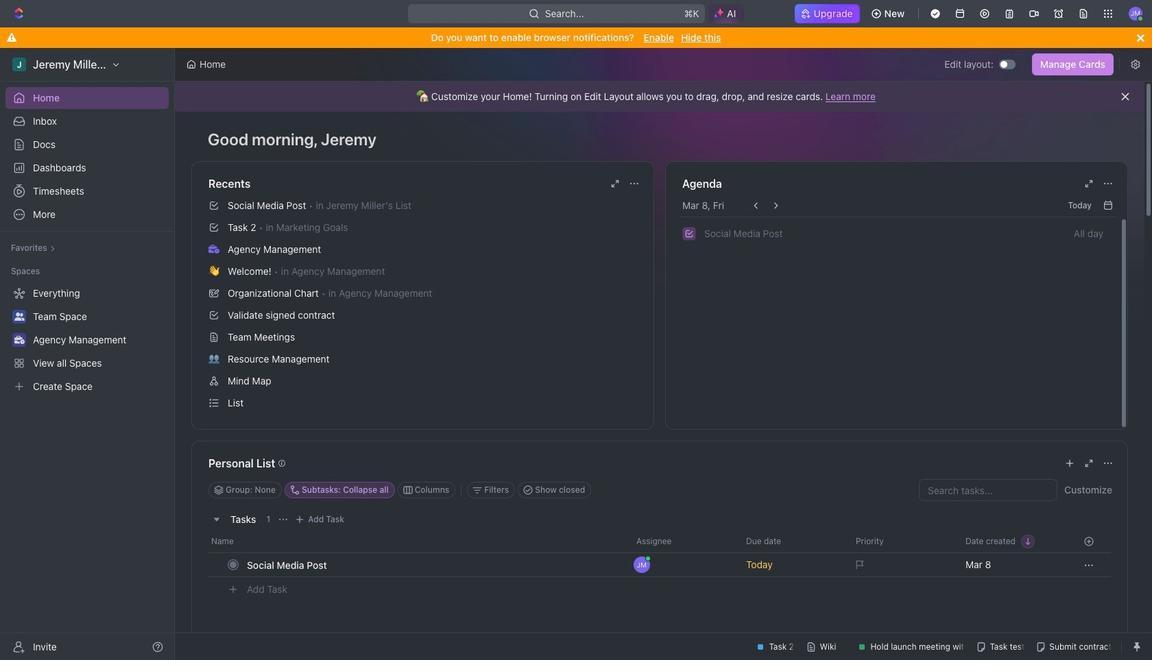 Task type: vqa. For each thing, say whether or not it's contained in the screenshot.
'Whiteboard (73)'
no



Task type: locate. For each thing, give the bounding box(es) containing it.
alert
[[175, 82, 1145, 112]]

business time image
[[208, 245, 219, 253], [14, 336, 24, 344]]

jeremy miller's workspace, , element
[[12, 58, 26, 71]]

user group image
[[14, 313, 24, 321]]

1 vertical spatial business time image
[[14, 336, 24, 344]]

0 vertical spatial business time image
[[208, 245, 219, 253]]

1 horizontal spatial business time image
[[208, 245, 219, 253]]

tree
[[5, 283, 169, 398]]



Task type: describe. For each thing, give the bounding box(es) containing it.
tree inside sidebar navigation
[[5, 283, 169, 398]]

sidebar navigation
[[0, 48, 178, 660]]

Search tasks... text field
[[920, 480, 1057, 501]]

0 horizontal spatial business time image
[[14, 336, 24, 344]]



